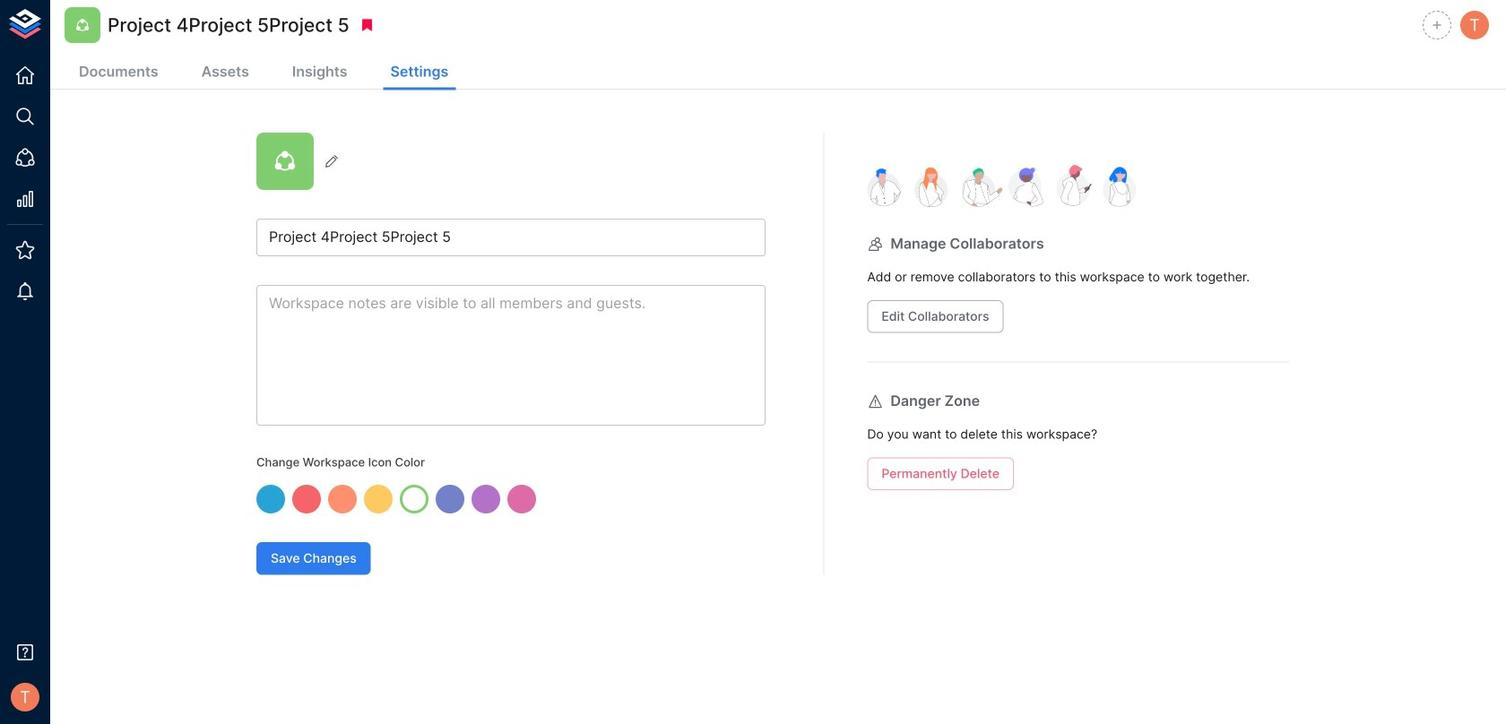 Task type: describe. For each thing, give the bounding box(es) containing it.
Workspace notes are visible to all members and guests. text field
[[256, 285, 766, 426]]



Task type: locate. For each thing, give the bounding box(es) containing it.
remove bookmark image
[[359, 17, 375, 33]]

Workspace Name text field
[[256, 219, 766, 256]]



Task type: vqa. For each thing, say whether or not it's contained in the screenshot.
Who to the top
no



